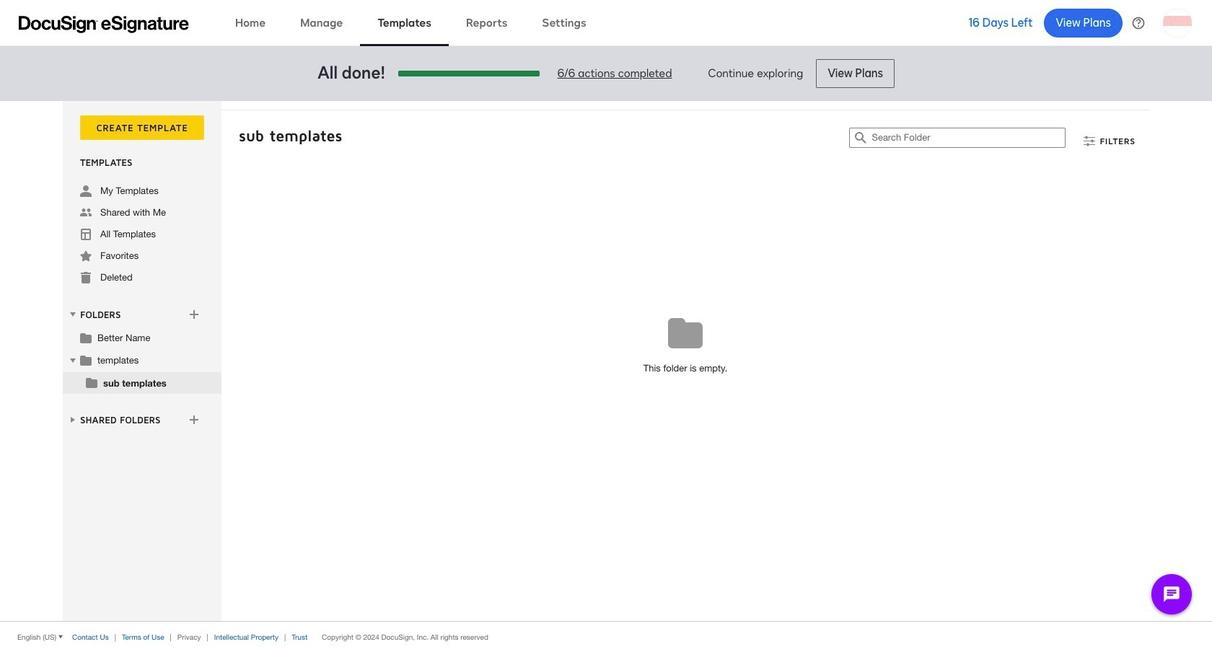 Task type: describe. For each thing, give the bounding box(es) containing it.
trash image
[[80, 272, 92, 284]]

star filled image
[[80, 250, 92, 262]]

1 vertical spatial folder image
[[86, 377, 97, 388]]

your uploaded profile image image
[[1163, 8, 1192, 37]]

0 vertical spatial folder image
[[80, 332, 92, 344]]

secondary navigation region
[[63, 101, 1153, 621]]



Task type: locate. For each thing, give the bounding box(es) containing it.
folder image up folder image
[[80, 332, 92, 344]]

view shared folders image
[[67, 414, 79, 426]]

view folders image
[[67, 309, 79, 320]]

docusign esignature image
[[19, 16, 189, 33]]

folder image down folder image
[[86, 377, 97, 388]]

folder image
[[80, 332, 92, 344], [86, 377, 97, 388]]

user image
[[80, 185, 92, 197]]

Search Folder text field
[[872, 128, 1066, 147]]

shared image
[[80, 207, 92, 219]]

more info region
[[0, 621, 1213, 652]]

folder image
[[80, 354, 92, 366]]

templates image
[[80, 229, 92, 240]]



